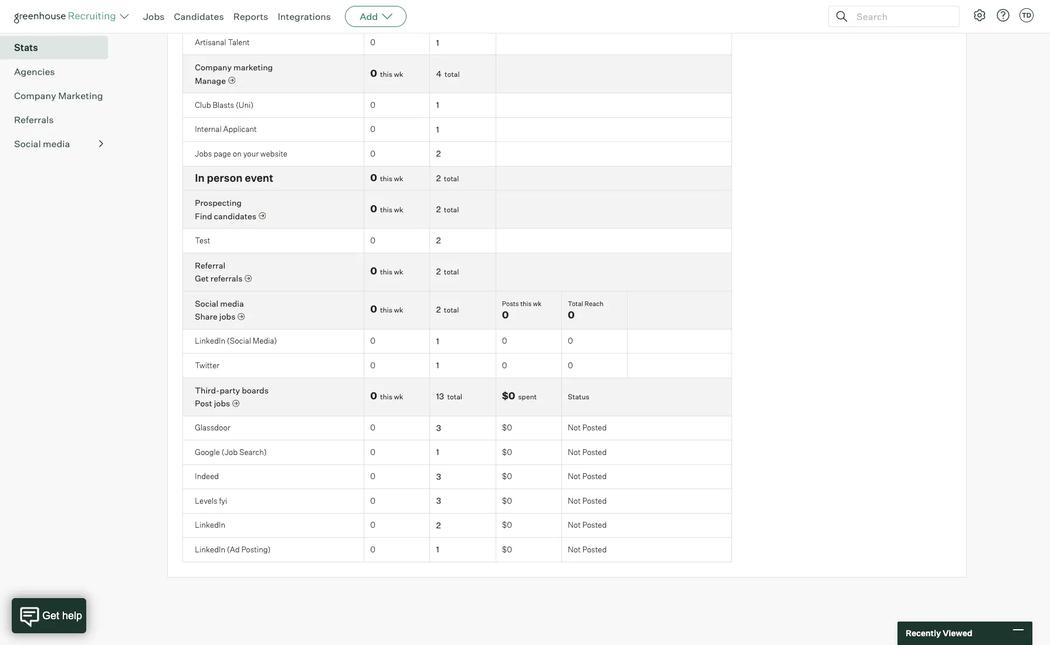 Task type: vqa. For each thing, say whether or not it's contained in the screenshot.
linkedin (ad posting)
yes



Task type: describe. For each thing, give the bounding box(es) containing it.
third-party boards post jobs
[[195, 386, 269, 409]]

referrals
[[14, 114, 54, 125]]

linkedin for linkedin (ad posting)
[[195, 545, 225, 555]]

linkedin (social media)
[[195, 337, 277, 346]]

1 for club blasts (uni)
[[436, 100, 440, 110]]

referral link
[[195, 260, 225, 270]]

media for social media share jobs
[[220, 299, 244, 309]]

not for glassdoor
[[568, 423, 581, 433]]

recently
[[906, 629, 942, 639]]

3 2 link from the top
[[436, 204, 441, 214]]

company marketing link
[[14, 88, 103, 103]]

0 this wk for social media share jobs
[[371, 304, 404, 316]]

viewed
[[943, 629, 973, 639]]

status
[[568, 393, 590, 402]]

td button
[[1018, 6, 1037, 25]]

0 this wk for company marketing manage
[[371, 67, 404, 79]]

posted for indeed
[[583, 472, 607, 482]]

1 manage from the top
[[195, 13, 226, 23]]

4 total
[[436, 69, 460, 79]]

1 2 from the top
[[436, 149, 441, 159]]

0 this wk for third-party boards post jobs
[[371, 391, 404, 402]]

total for third-party boards post jobs
[[448, 393, 463, 402]]

1 link for twitter
[[436, 361, 440, 371]]

prospecting
[[195, 198, 242, 208]]

7 2 from the top
[[436, 521, 441, 531]]

reports
[[233, 11, 269, 22]]

fyi
[[219, 497, 227, 506]]

7 2 link from the top
[[436, 521, 441, 531]]

total for referral get referrals
[[444, 268, 459, 277]]

media for social media
[[43, 138, 70, 150]]

$0 for linkedin (ad posting)
[[502, 545, 512, 555]]

3 link for indeed
[[436, 472, 441, 482]]

not posted for levels fyi
[[568, 497, 607, 506]]

share jobs link
[[195, 311, 245, 323]]

this for 2nd 2 link from the bottom
[[380, 306, 393, 315]]

artisanal talent
[[195, 38, 250, 47]]

1 link for club blasts (uni)
[[436, 100, 440, 110]]

1 for linkedin (social media)
[[436, 336, 440, 346]]

greenhouse recruiting image
[[14, 9, 120, 23]]

spent
[[518, 393, 537, 402]]

1 link for internal applicant
[[436, 124, 440, 134]]

2 total for prospecting find candidates
[[436, 204, 459, 214]]

posts this wk 0
[[502, 300, 542, 321]]

4 2 from the top
[[436, 236, 441, 246]]

jobs link
[[143, 11, 165, 22]]

0 vertical spatial social media link
[[14, 137, 103, 151]]

in
[[195, 172, 205, 184]]

recently viewed
[[906, 629, 973, 639]]

(uni)
[[236, 100, 254, 110]]

13 total
[[436, 392, 463, 402]]

reach
[[585, 300, 604, 308]]

5 2 from the top
[[436, 267, 441, 277]]

this for '4' link
[[380, 70, 393, 79]]

tasks
[[14, 17, 40, 29]]

1 link for google (job search)
[[436, 447, 440, 457]]

5 2 link from the top
[[436, 267, 441, 277]]

candidates
[[174, 11, 224, 22]]

this for 2nd 2 link from the top of the page
[[380, 174, 393, 183]]

1 manage link from the top
[[195, 12, 235, 24]]

not posted for linkedin
[[568, 521, 607, 530]]

internal applicant
[[195, 125, 257, 134]]

not posted for indeed
[[568, 472, 607, 482]]

1 for artisanal talent
[[436, 37, 440, 47]]

third-party boards link
[[195, 386, 269, 396]]

referral
[[195, 260, 225, 270]]

(social
[[227, 337, 251, 346]]

1 2 total from the top
[[436, 173, 459, 183]]

this for 5th 2 link from the bottom
[[380, 205, 393, 214]]

1 link for linkedin (ad posting)
[[436, 545, 440, 555]]

posted for levels fyi
[[583, 497, 607, 506]]

referrals link
[[14, 113, 103, 127]]

boards
[[242, 386, 269, 396]]

share
[[195, 312, 218, 322]]

2 2 from the top
[[436, 173, 441, 183]]

$0 for glassdoor
[[502, 423, 512, 433]]

total for company marketing manage
[[445, 70, 460, 79]]

add button
[[345, 6, 407, 27]]

levels
[[195, 497, 218, 506]]

event
[[245, 172, 274, 184]]

find candidates link
[[195, 211, 266, 222]]

this for fifth 2 link from the top
[[380, 268, 393, 277]]

2 total for referral get referrals
[[436, 267, 459, 277]]

4 link
[[436, 69, 442, 79]]

not for linkedin (ad posting)
[[568, 545, 581, 555]]

0 this wk for prospecting find candidates
[[371, 203, 404, 215]]

1 $0 from the top
[[502, 391, 516, 402]]

club blasts (uni)
[[195, 100, 254, 110]]

4 2 link from the top
[[436, 236, 441, 246]]

talent
[[228, 38, 250, 47]]

levels fyi
[[195, 497, 227, 506]]

your
[[243, 149, 259, 158]]

integrations link
[[278, 11, 331, 22]]

candidates link
[[174, 11, 224, 22]]

test
[[195, 236, 210, 245]]

media)
[[253, 337, 277, 346]]

3 for indeed
[[436, 472, 441, 482]]

prospecting find candidates
[[195, 198, 257, 221]]

post
[[195, 399, 212, 409]]

not posted for google (job search)
[[568, 448, 607, 457]]

add
[[360, 11, 378, 22]]

posted for linkedin (ad posting)
[[583, 545, 607, 555]]

agencies
[[14, 66, 55, 77]]

$0 spent
[[502, 391, 537, 402]]

club
[[195, 100, 211, 110]]

$0 for google (job search)
[[502, 448, 512, 457]]

blasts
[[213, 100, 234, 110]]

jobs inside social media share jobs
[[219, 312, 236, 322]]

tasks link
[[14, 16, 103, 30]]

manage inside company marketing manage
[[195, 76, 226, 86]]

3 for levels fyi
[[436, 496, 441, 506]]

internal
[[195, 125, 222, 134]]

google
[[195, 448, 220, 457]]



Task type: locate. For each thing, give the bounding box(es) containing it.
2 1 from the top
[[436, 100, 440, 110]]

0 this wk for referral get referrals
[[371, 266, 404, 277]]

3 0 this wk from the top
[[371, 172, 404, 184]]

posted for google (job search)
[[583, 448, 607, 457]]

(job
[[222, 448, 238, 457]]

3 3 link from the top
[[436, 496, 441, 506]]

company for company marketing
[[14, 90, 56, 101]]

get
[[195, 274, 209, 284]]

indeed
[[195, 472, 219, 482]]

(ad
[[227, 545, 240, 555]]

5 0 this wk from the top
[[371, 266, 404, 277]]

prospecting link
[[195, 198, 242, 208]]

3 link for levels fyi
[[436, 496, 441, 506]]

media
[[43, 138, 70, 150], [220, 299, 244, 309]]

1 horizontal spatial social
[[195, 299, 219, 309]]

linkedin down levels fyi
[[195, 521, 225, 530]]

3 1 from the top
[[436, 124, 440, 134]]

website
[[261, 149, 288, 158]]

social media link up share jobs 'link'
[[195, 299, 244, 309]]

manage
[[195, 13, 226, 23], [195, 76, 226, 86]]

jobs page on your website
[[195, 149, 288, 158]]

5 1 from the top
[[436, 361, 440, 371]]

1 link for artisanal talent
[[436, 37, 440, 47]]

6 1 link from the top
[[436, 447, 440, 457]]

0 vertical spatial manage link
[[195, 12, 235, 24]]

social media share jobs
[[195, 299, 244, 322]]

2 3 from the top
[[436, 472, 441, 482]]

td
[[1023, 11, 1032, 19]]

social media link
[[14, 137, 103, 151], [195, 299, 244, 309]]

3 2 from the top
[[436, 204, 441, 214]]

2 2 link from the top
[[436, 173, 441, 183]]

posting)
[[242, 545, 271, 555]]

party
[[220, 386, 240, 396]]

4 posted from the top
[[583, 497, 607, 506]]

5 posted from the top
[[583, 521, 607, 530]]

6 $0 from the top
[[502, 521, 512, 530]]

company marketing manage
[[195, 62, 273, 86]]

0 inside total reach 0
[[568, 310, 575, 321]]

0 vertical spatial jobs
[[219, 312, 236, 322]]

glassdoor
[[195, 423, 231, 433]]

jobs down party
[[214, 399, 230, 409]]

1 vertical spatial jobs
[[214, 399, 230, 409]]

0 vertical spatial linkedin
[[195, 337, 225, 346]]

13
[[436, 392, 444, 402]]

not posted for glassdoor
[[568, 423, 607, 433]]

jobs left page
[[195, 149, 212, 158]]

3 for glassdoor
[[436, 423, 441, 433]]

0 horizontal spatial social media link
[[14, 137, 103, 151]]

referrals
[[211, 274, 243, 284]]

jobs left candidates
[[143, 11, 165, 22]]

6 0 this wk from the top
[[371, 304, 404, 316]]

1
[[436, 37, 440, 47], [436, 100, 440, 110], [436, 124, 440, 134], [436, 336, 440, 346], [436, 361, 440, 371], [436, 447, 440, 457], [436, 545, 440, 555]]

not for indeed
[[568, 472, 581, 482]]

2 linkedin from the top
[[195, 521, 225, 530]]

not for linkedin
[[568, 521, 581, 530]]

integrations
[[278, 11, 331, 22]]

1 0 this wk from the top
[[371, 5, 404, 17]]

0 vertical spatial manage
[[195, 13, 226, 23]]

2 not posted from the top
[[568, 448, 607, 457]]

total for prospecting find candidates
[[444, 205, 459, 214]]

1 link for linkedin (social media)
[[436, 336, 440, 346]]

1 horizontal spatial social media link
[[195, 299, 244, 309]]

3 not posted from the top
[[568, 472, 607, 482]]

not
[[568, 423, 581, 433], [568, 448, 581, 457], [568, 472, 581, 482], [568, 497, 581, 506], [568, 521, 581, 530], [568, 545, 581, 555]]

media up share jobs 'link'
[[220, 299, 244, 309]]

linkedin for linkedin
[[195, 521, 225, 530]]

media down referrals 'link'
[[43, 138, 70, 150]]

2 not from the top
[[568, 448, 581, 457]]

7 0 this wk from the top
[[371, 391, 404, 402]]

third-
[[195, 386, 220, 396]]

applicant
[[223, 125, 257, 134]]

marketing
[[58, 90, 103, 101]]

2 link
[[436, 149, 441, 159], [436, 173, 441, 183], [436, 204, 441, 214], [436, 236, 441, 246], [436, 267, 441, 277], [436, 305, 441, 315], [436, 521, 441, 531]]

1 vertical spatial manage link
[[195, 75, 235, 86]]

13 link
[[436, 392, 444, 402]]

2 vertical spatial 3 link
[[436, 496, 441, 506]]

0 vertical spatial jobs
[[143, 11, 165, 22]]

0 vertical spatial 3 link
[[436, 423, 441, 433]]

jobs
[[219, 312, 236, 322], [214, 399, 230, 409]]

manage link up 'artisanal'
[[195, 12, 235, 24]]

0 horizontal spatial company
[[14, 90, 56, 101]]

not for levels fyi
[[568, 497, 581, 506]]

3 $0 from the top
[[502, 448, 512, 457]]

not for google (job search)
[[568, 448, 581, 457]]

posted
[[583, 423, 607, 433], [583, 448, 607, 457], [583, 472, 607, 482], [583, 497, 607, 506], [583, 521, 607, 530], [583, 545, 607, 555]]

6 2 link from the top
[[436, 305, 441, 315]]

social for social media
[[14, 138, 41, 150]]

page
[[214, 149, 231, 158]]

0 vertical spatial company
[[195, 62, 232, 72]]

4 1 link from the top
[[436, 336, 440, 346]]

2 posted from the top
[[583, 448, 607, 457]]

linkedin left (ad
[[195, 545, 225, 555]]

linkedin
[[195, 337, 225, 346], [195, 521, 225, 530], [195, 545, 225, 555]]

3 link for glassdoor
[[436, 423, 441, 433]]

0 horizontal spatial jobs
[[143, 11, 165, 22]]

1 vertical spatial company
[[14, 90, 56, 101]]

social inside social media share jobs
[[195, 299, 219, 309]]

on
[[233, 149, 242, 158]]

2 manage from the top
[[195, 76, 226, 86]]

5 not from the top
[[568, 521, 581, 530]]

1 horizontal spatial company
[[195, 62, 232, 72]]

1 posted from the top
[[583, 423, 607, 433]]

4 not from the top
[[568, 497, 581, 506]]

5 $0 from the top
[[502, 497, 512, 506]]

3 3 from the top
[[436, 496, 441, 506]]

company down 'artisanal'
[[195, 62, 232, 72]]

1 for google (job search)
[[436, 447, 440, 457]]

total
[[445, 70, 460, 79], [444, 174, 459, 183], [444, 205, 459, 214], [444, 268, 459, 277], [444, 306, 459, 315], [448, 393, 463, 402]]

$0 for indeed
[[502, 472, 512, 482]]

1 vertical spatial social
[[195, 299, 219, 309]]

jobs right share
[[219, 312, 236, 322]]

manage link down company marketing link
[[195, 75, 235, 86]]

1 vertical spatial jobs
[[195, 149, 212, 158]]

company marketing link
[[195, 62, 273, 72]]

total for social media share jobs
[[444, 306, 459, 315]]

$0 for levels fyi
[[502, 497, 512, 506]]

1 for twitter
[[436, 361, 440, 371]]

2 0 this wk from the top
[[371, 67, 404, 79]]

twitter
[[195, 361, 220, 370]]

reports link
[[233, 11, 269, 22]]

social for social media share jobs
[[195, 299, 219, 309]]

get referrals link
[[195, 273, 252, 285]]

0 vertical spatial social
[[14, 138, 41, 150]]

3 not from the top
[[568, 472, 581, 482]]

social down referrals in the top of the page
[[14, 138, 41, 150]]

0 inside posts this wk 0
[[502, 310, 509, 321]]

total reach 0
[[568, 300, 604, 321]]

1 not from the top
[[568, 423, 581, 433]]

company inside company marketing link
[[14, 90, 56, 101]]

linkedin (ad posting)
[[195, 545, 271, 555]]

4 $0 from the top
[[502, 472, 512, 482]]

jobs inside third-party boards post jobs
[[214, 399, 230, 409]]

2 1 link from the top
[[436, 100, 440, 110]]

company marketing
[[14, 90, 103, 101]]

1 not posted from the top
[[568, 423, 607, 433]]

3 posted from the top
[[583, 472, 607, 482]]

7 $0 from the top
[[502, 545, 512, 555]]

1 vertical spatial social media link
[[195, 299, 244, 309]]

3 linkedin from the top
[[195, 545, 225, 555]]

2 total for social media share jobs
[[436, 305, 459, 315]]

6 1 from the top
[[436, 447, 440, 457]]

2 2 total from the top
[[436, 204, 459, 214]]

6 2 from the top
[[436, 305, 441, 315]]

1 1 from the top
[[436, 37, 440, 47]]

stats link
[[14, 40, 103, 54]]

1 vertical spatial media
[[220, 299, 244, 309]]

referral get referrals
[[195, 260, 243, 284]]

company for company marketing manage
[[195, 62, 232, 72]]

0 vertical spatial media
[[43, 138, 70, 150]]

posted for glassdoor
[[583, 423, 607, 433]]

jobs for jobs
[[143, 11, 165, 22]]

this inside posts this wk 0
[[521, 300, 532, 308]]

manage up club
[[195, 76, 226, 86]]

3
[[436, 423, 441, 433], [436, 472, 441, 482], [436, 496, 441, 506]]

5 not posted from the top
[[568, 521, 607, 530]]

marketing
[[234, 62, 273, 72]]

posts
[[502, 300, 519, 308]]

company inside company marketing manage
[[195, 62, 232, 72]]

4 not posted from the top
[[568, 497, 607, 506]]

7 1 link from the top
[[436, 545, 440, 555]]

manage up 'artisanal'
[[195, 13, 226, 23]]

6 not posted from the top
[[568, 545, 607, 555]]

posted for linkedin
[[583, 521, 607, 530]]

stats
[[14, 41, 38, 53]]

1 horizontal spatial jobs
[[195, 149, 212, 158]]

2 $0 from the top
[[502, 423, 512, 433]]

social
[[14, 138, 41, 150], [195, 299, 219, 309]]

3 2 total from the top
[[436, 267, 459, 277]]

post jobs link
[[195, 398, 240, 410]]

4 0 this wk from the top
[[371, 203, 404, 215]]

Search text field
[[854, 8, 949, 25]]

media inside social media share jobs
[[220, 299, 244, 309]]

$0 for linkedin
[[502, 521, 512, 530]]

social media link down referrals 'link'
[[14, 137, 103, 151]]

1 vertical spatial 3
[[436, 472, 441, 482]]

social up share
[[195, 299, 219, 309]]

1 horizontal spatial media
[[220, 299, 244, 309]]

2 vertical spatial 3
[[436, 496, 441, 506]]

find
[[195, 211, 212, 221]]

td button
[[1020, 8, 1034, 22]]

1 for internal applicant
[[436, 124, 440, 134]]

1 for linkedin (ad posting)
[[436, 545, 440, 555]]

total
[[568, 300, 584, 308]]

0 horizontal spatial media
[[43, 138, 70, 150]]

4 1 from the top
[[436, 336, 440, 346]]

2 3 link from the top
[[436, 472, 441, 482]]

1 2 link from the top
[[436, 149, 441, 159]]

not posted
[[568, 423, 607, 433], [568, 448, 607, 457], [568, 472, 607, 482], [568, 497, 607, 506], [568, 521, 607, 530], [568, 545, 607, 555]]

1 3 from the top
[[436, 423, 441, 433]]

6 posted from the top
[[583, 545, 607, 555]]

5 1 link from the top
[[436, 361, 440, 371]]

4
[[436, 69, 442, 79]]

1 link
[[436, 37, 440, 47], [436, 100, 440, 110], [436, 124, 440, 134], [436, 336, 440, 346], [436, 361, 440, 371], [436, 447, 440, 457], [436, 545, 440, 555]]

candidates
[[214, 211, 257, 221]]

linkedin up twitter
[[195, 337, 225, 346]]

2 manage link from the top
[[195, 75, 235, 86]]

3 1 link from the top
[[436, 124, 440, 134]]

configure image
[[973, 8, 987, 22]]

search)
[[239, 448, 267, 457]]

2 total
[[436, 173, 459, 183], [436, 204, 459, 214], [436, 267, 459, 277], [436, 305, 459, 315]]

7 1 from the top
[[436, 545, 440, 555]]

3 link
[[436, 423, 441, 433], [436, 472, 441, 482], [436, 496, 441, 506]]

social media
[[14, 138, 70, 150]]

in person event
[[195, 172, 274, 184]]

this
[[380, 7, 393, 16], [380, 70, 393, 79], [380, 174, 393, 183], [380, 205, 393, 214], [380, 268, 393, 277], [521, 300, 532, 308], [380, 306, 393, 315], [380, 393, 393, 402]]

total inside 4 total
[[445, 70, 460, 79]]

wk inside posts this wk 0
[[533, 300, 542, 308]]

jobs for jobs page on your website
[[195, 149, 212, 158]]

agencies link
[[14, 64, 103, 78]]

1 3 link from the top
[[436, 423, 441, 433]]

6 not from the top
[[568, 545, 581, 555]]

2 vertical spatial linkedin
[[195, 545, 225, 555]]

1 vertical spatial 3 link
[[436, 472, 441, 482]]

company down agencies
[[14, 90, 56, 101]]

0 vertical spatial 3
[[436, 423, 441, 433]]

person
[[207, 172, 243, 184]]

total inside 13 total
[[448, 393, 463, 402]]

1 vertical spatial linkedin
[[195, 521, 225, 530]]

google (job search)
[[195, 448, 267, 457]]

1 1 link from the top
[[436, 37, 440, 47]]

0 horizontal spatial social
[[14, 138, 41, 150]]

linkedin for linkedin (social media)
[[195, 337, 225, 346]]

4 2 total from the top
[[436, 305, 459, 315]]

$0
[[502, 391, 516, 402], [502, 423, 512, 433], [502, 448, 512, 457], [502, 472, 512, 482], [502, 497, 512, 506], [502, 521, 512, 530], [502, 545, 512, 555]]

this for 13 link
[[380, 393, 393, 402]]

not posted for linkedin (ad posting)
[[568, 545, 607, 555]]

1 linkedin from the top
[[195, 337, 225, 346]]

1 vertical spatial manage
[[195, 76, 226, 86]]



